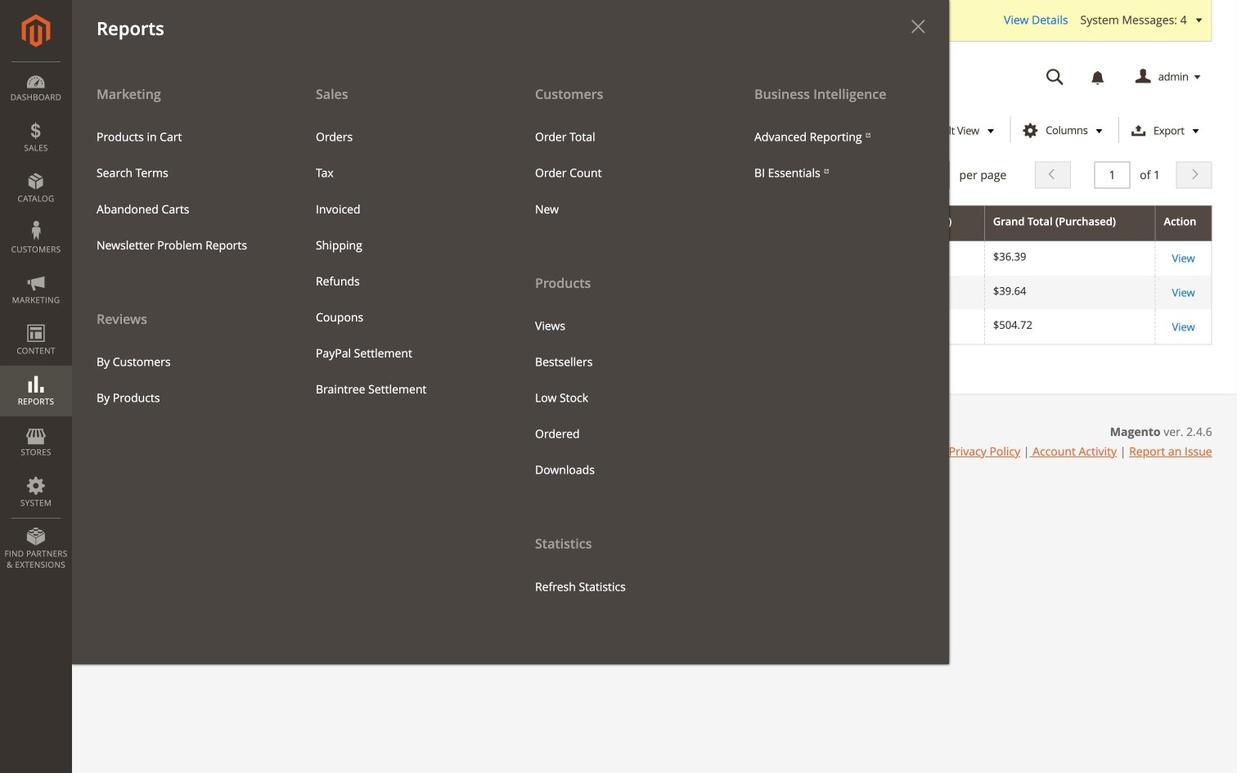 Task type: vqa. For each thing, say whether or not it's contained in the screenshot.
Magento Admin Panel icon at the left top
yes



Task type: locate. For each thing, give the bounding box(es) containing it.
menu
[[72, 75, 950, 665], [72, 75, 291, 416], [511, 75, 730, 605], [84, 119, 279, 263], [304, 119, 499, 408], [523, 119, 718, 227], [743, 119, 937, 191], [523, 308, 718, 489], [84, 344, 279, 416]]

menu bar
[[0, 0, 950, 665]]

magento admin panel image
[[22, 14, 50, 47]]

Search by keyword text field
[[96, 117, 469, 144]]

None number field
[[1095, 162, 1131, 189]]



